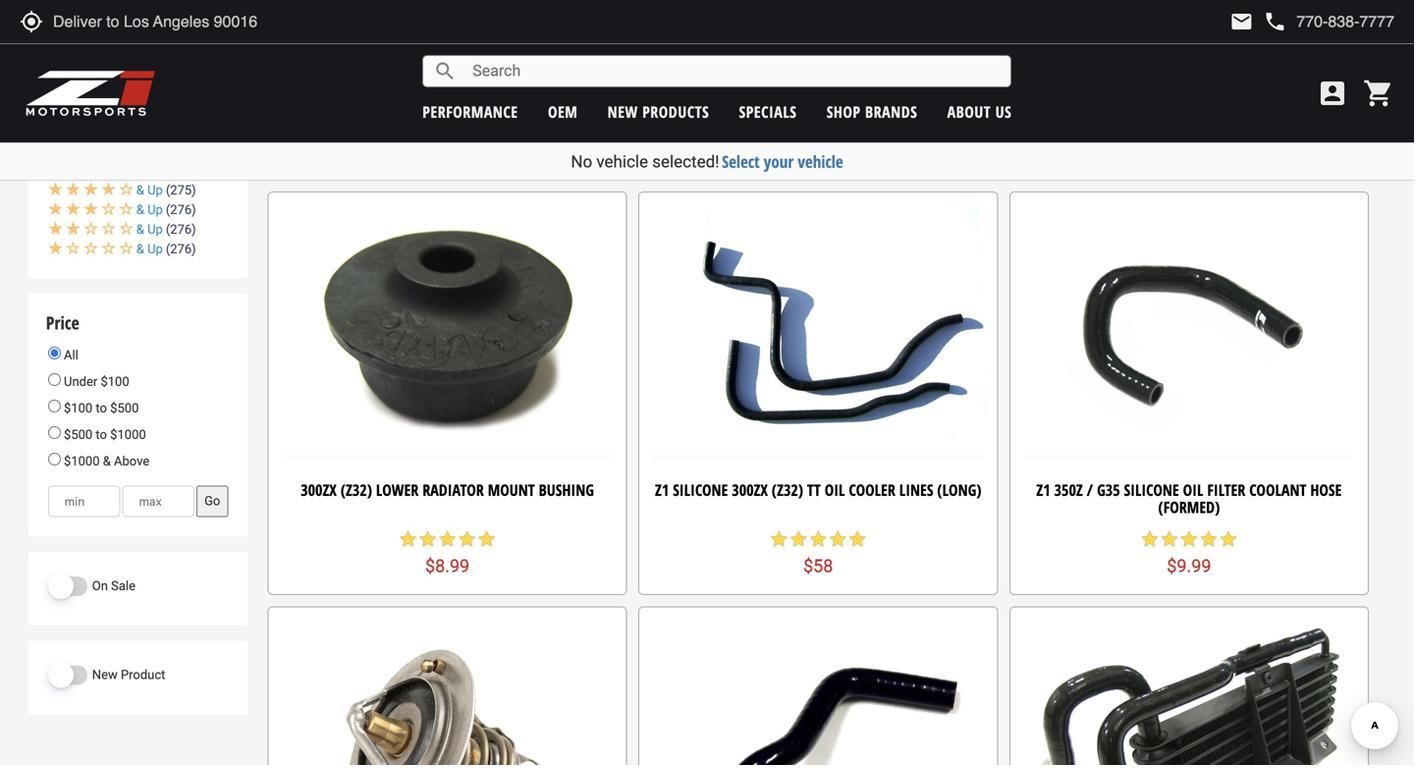 Task type: vqa. For each thing, say whether or not it's contained in the screenshot.
1st the Face from the right
no



Task type: locate. For each thing, give the bounding box(es) containing it.
about
[[948, 101, 991, 122]]

g35
[[1096, 65, 1120, 86], [1097, 480, 1120, 501]]

account_box
[[1317, 78, 1349, 109]]

z1 inside z1 q50 / q60 / z vr30 3.0t aluminum lower water neck
[[653, 65, 667, 86]]

specials link
[[739, 101, 797, 122]]

/ for z1 350z / g35 silicone vq35de coolant by-pass hose
[[1086, 65, 1093, 86]]

2 horizontal spatial (z32)
[[772, 480, 804, 501]]

0 horizontal spatial $500
[[64, 427, 93, 442]]

0 vertical spatial 350z
[[1054, 65, 1082, 86]]

1 vertical spatial lower
[[376, 480, 419, 501]]

1 vertical spatial 350z
[[1055, 480, 1083, 501]]

oem
[[548, 101, 578, 122]]

(long)
[[938, 480, 982, 501]]

oil left filter
[[1183, 480, 1204, 501]]

z1
[[311, 65, 325, 86], [653, 65, 667, 86], [1036, 65, 1050, 86], [655, 480, 669, 501], [1037, 480, 1051, 501]]

1 horizontal spatial oil
[[1183, 480, 1204, 501]]

vehicle inside no vehicle selected! select your vehicle
[[597, 152, 648, 171]]

lower up brands
[[896, 65, 939, 86]]

$1000
[[110, 427, 146, 442], [64, 454, 100, 469]]

sale
[[111, 579, 136, 593]]

select your vehicle link
[[722, 150, 844, 173]]

show more button
[[48, 71, 143, 96]]

300zx
[[388, 65, 424, 86], [301, 480, 337, 501], [732, 480, 768, 501]]

2 276 from the top
[[170, 222, 192, 237]]

350z
[[1054, 65, 1082, 86], [1055, 480, 1083, 501]]

z1 silicone 300zx (z32) heater core hoses
[[311, 65, 584, 86]]

0 horizontal spatial hose
[[1174, 82, 1205, 103]]

/ inside z1 350z / g35 silicone vq35de coolant by-pass hose
[[1086, 65, 1093, 86]]

account_box link
[[1312, 78, 1354, 109]]

$100
[[101, 374, 129, 389], [64, 401, 93, 416]]

1 vertical spatial $1000
[[64, 454, 100, 469]]

/ for z1 350z / g35 silicone oil filter coolant hose (formed)
[[1087, 480, 1094, 501]]

3.0t
[[791, 65, 817, 86]]

350z inside z1 350z / g35 silicone oil filter coolant hose (formed)
[[1055, 480, 1083, 501]]

shopping_cart link
[[1359, 78, 1395, 109]]

silicone inside z1 350z / g35 silicone vq35de coolant by-pass hose
[[1123, 65, 1179, 86]]

oil inside z1 350z / g35 silicone oil filter coolant hose (formed)
[[1183, 480, 1204, 501]]

0 vertical spatial to
[[96, 401, 107, 416]]

q60
[[709, 65, 733, 86]]

vehicle
[[798, 150, 844, 173], [597, 152, 648, 171]]

coolant inside z1 350z / g35 silicone oil filter coolant hose (formed)
[[1250, 480, 1307, 501]]

(z32)
[[428, 65, 459, 86], [341, 480, 372, 501], [772, 480, 804, 501]]

z1 for z1 silicone 300zx (z32) tt oil cooler lines (long)
[[655, 480, 669, 501]]

about us
[[948, 101, 1012, 122]]

2 vertical spatial 276
[[170, 241, 192, 256]]

300zx (z32) lower radiator mount bushing
[[301, 480, 594, 501]]

ratings
[[46, 149, 97, 173]]

selected!
[[653, 152, 720, 171]]

new product
[[92, 668, 165, 682]]

1 horizontal spatial 300zx
[[388, 65, 424, 86]]

us
[[996, 101, 1012, 122]]

coolant left by-
[[1233, 65, 1290, 86]]

1 vertical spatial hose
[[1311, 480, 1342, 501]]

$500 down $100 to $500
[[64, 427, 93, 442]]

0 vertical spatial & up 276
[[136, 202, 192, 217]]

vehicle right your
[[798, 150, 844, 173]]

to down $100 to $500
[[96, 427, 107, 442]]

star star star star star $9.99
[[1140, 530, 1239, 577]]

g35 left vq35de
[[1096, 65, 1120, 86]]

lower left radiator on the left bottom of page
[[376, 480, 419, 501]]

vehicle right no
[[597, 152, 648, 171]]

1 horizontal spatial $500
[[110, 401, 139, 416]]

z1 inside z1 350z / g35 silicone oil filter coolant hose (formed)
[[1037, 480, 1051, 501]]

/
[[698, 65, 705, 86], [736, 65, 743, 86], [1086, 65, 1093, 86], [1087, 480, 1094, 501]]

None checkbox
[[48, 44, 65, 61]]

shop brands link
[[827, 101, 918, 122]]

hoses
[[546, 65, 584, 86]]

276
[[170, 202, 192, 217], [170, 222, 192, 237], [170, 241, 192, 256]]

(z32) for z1 silicone 300zx (z32) heater core hoses
[[428, 65, 459, 86]]

$9.99
[[1167, 556, 1212, 577]]

g35 inside z1 350z / g35 silicone vq35de coolant by-pass hose
[[1096, 65, 1120, 86]]

go
[[204, 494, 220, 508]]

g35 left (formed)
[[1097, 480, 1120, 501]]

1 horizontal spatial $1000
[[110, 427, 146, 442]]

0 vertical spatial lower
[[896, 65, 939, 86]]

$1000 up above
[[110, 427, 146, 442]]

above
[[114, 454, 150, 469]]

lower
[[896, 65, 939, 86], [376, 480, 419, 501]]

Search search field
[[457, 56, 1011, 86]]

0 horizontal spatial $100
[[64, 401, 93, 416]]

mail link
[[1230, 10, 1254, 33]]

/ for z1 q50 / q60 / z vr30 3.0t aluminum lower water neck
[[698, 65, 705, 86]]

3 276 from the top
[[170, 241, 192, 256]]

1 vertical spatial to
[[96, 427, 107, 442]]

1 horizontal spatial (z32)
[[428, 65, 459, 86]]

g35 inside z1 350z / g35 silicone oil filter coolant hose (formed)
[[1097, 480, 1120, 501]]

300zx for z1 silicone 300zx (z32) tt oil cooler lines (long)
[[732, 480, 768, 501]]

search
[[433, 59, 457, 83]]

0 vertical spatial coolant
[[1233, 65, 1290, 86]]

star star star star $34.99
[[418, 115, 497, 162]]

0 vertical spatial hose
[[1174, 82, 1205, 103]]

1 vertical spatial g35
[[1097, 480, 1120, 501]]

filter
[[1208, 480, 1246, 501]]

oil right tt
[[825, 480, 845, 501]]

$100 down under
[[64, 401, 93, 416]]

0 horizontal spatial oil
[[825, 480, 845, 501]]

350z for z1 350z / g35 silicone vq35de coolant by-pass hose
[[1054, 65, 1082, 86]]

silicone inside z1 350z / g35 silicone oil filter coolant hose (formed)
[[1124, 480, 1180, 501]]

up
[[147, 183, 163, 197], [147, 202, 163, 217], [147, 222, 163, 237], [147, 241, 163, 256]]

vq35de
[[1182, 65, 1229, 86]]

1 horizontal spatial $100
[[101, 374, 129, 389]]

1 vertical spatial 276
[[170, 222, 192, 237]]

4 up from the top
[[147, 241, 163, 256]]

3 & up 276 from the top
[[136, 241, 192, 256]]

1 horizontal spatial hose
[[1311, 480, 1342, 501]]

&
[[136, 183, 144, 197], [136, 202, 144, 217], [136, 222, 144, 237], [136, 241, 144, 256], [103, 454, 111, 469]]

to up $500 to $1000
[[96, 401, 107, 416]]

$100 up $100 to $500
[[101, 374, 129, 389]]

max number field
[[122, 486, 195, 517]]

vr30
[[757, 65, 788, 86]]

by-
[[1294, 65, 1315, 86]]

1 up from the top
[[147, 183, 163, 197]]

$1000 down $500 to $1000
[[64, 454, 100, 469]]

0 vertical spatial 276
[[170, 202, 192, 217]]

1 276 from the top
[[170, 202, 192, 217]]

cooler
[[849, 480, 896, 501]]

z1 inside z1 350z / g35 silicone vq35de coolant by-pass hose
[[1036, 65, 1050, 86]]

hose inside z1 350z / g35 silicone oil filter coolant hose (formed)
[[1311, 480, 1342, 501]]

2 horizontal spatial 300zx
[[732, 480, 768, 501]]

$500 up $500 to $1000
[[110, 401, 139, 416]]

2 oil from the left
[[1183, 480, 1204, 501]]

350z inside z1 350z / g35 silicone vq35de coolant by-pass hose
[[1054, 65, 1082, 86]]

None radio
[[48, 373, 61, 386], [48, 400, 61, 413], [48, 373, 61, 386], [48, 400, 61, 413]]

4
[[106, 44, 113, 58]]

(z32) left radiator on the left bottom of page
[[341, 480, 372, 501]]

under  $100
[[61, 374, 129, 389]]

1 oil from the left
[[825, 480, 845, 501]]

$500
[[110, 401, 139, 416], [64, 427, 93, 442]]

phone link
[[1264, 10, 1395, 33]]

2 & up 276 from the top
[[136, 222, 192, 237]]

new
[[608, 101, 638, 122]]

350z for z1 350z / g35 silicone oil filter coolant hose (formed)
[[1055, 480, 1083, 501]]

None checkbox
[[48, 19, 65, 36]]

1 to from the top
[[96, 401, 107, 416]]

coolant right filter
[[1250, 480, 1307, 501]]

star star star star star $58
[[769, 530, 868, 577]]

2 vertical spatial & up 276
[[136, 241, 192, 256]]

1 horizontal spatial lower
[[896, 65, 939, 86]]

oil
[[825, 480, 845, 501], [1183, 480, 1204, 501]]

1 vertical spatial coolant
[[1250, 480, 1307, 501]]

star star star star star $8.99
[[398, 530, 497, 577]]

2 to from the top
[[96, 427, 107, 442]]

1 vertical spatial $100
[[64, 401, 93, 416]]

radiator
[[423, 480, 484, 501]]

coolant inside z1 350z / g35 silicone vq35de coolant by-pass hose
[[1233, 65, 1290, 86]]

(z32) left tt
[[772, 480, 804, 501]]

aluminum
[[821, 65, 893, 86]]

None radio
[[48, 347, 61, 359], [48, 426, 61, 439], [48, 453, 61, 466], [48, 347, 61, 359], [48, 426, 61, 439], [48, 453, 61, 466]]

(z32) left heater
[[428, 65, 459, 86]]

0 horizontal spatial vehicle
[[597, 152, 648, 171]]

0 vertical spatial g35
[[1096, 65, 1120, 86]]

new products
[[608, 101, 709, 122]]

silicone
[[329, 65, 384, 86], [1123, 65, 1179, 86], [673, 480, 728, 501], [1124, 480, 1180, 501]]

coolant
[[1233, 65, 1290, 86], [1250, 480, 1307, 501]]

1 vertical spatial & up 276
[[136, 222, 192, 237]]

z1 for z1 silicone 300zx (z32) heater core hoses
[[311, 65, 325, 86]]

/ inside z1 350z / g35 silicone oil filter coolant hose (formed)
[[1087, 480, 1094, 501]]



Task type: describe. For each thing, give the bounding box(es) containing it.
275
[[170, 183, 192, 197]]

shopping_cart
[[1364, 78, 1395, 109]]

z1 for z1 350z / g35 silicone oil filter coolant hose (formed)
[[1037, 480, 1051, 501]]

z1 for z1 350z / g35 silicone vq35de coolant by-pass hose
[[1036, 65, 1050, 86]]

performance
[[423, 101, 518, 122]]

new products link
[[608, 101, 709, 122]]

z1 350z / g35 silicone vq35de coolant by-pass hose
[[1036, 65, 1343, 103]]

new
[[92, 668, 118, 682]]

z1 q50 / q60 / z vr30 3.0t aluminum lower water neck
[[653, 65, 984, 103]]

bushing
[[539, 480, 594, 501]]

show more
[[64, 76, 128, 91]]

3 up from the top
[[147, 222, 163, 237]]

go button
[[197, 486, 228, 517]]

6
[[107, 18, 113, 32]]

2 up from the top
[[147, 202, 163, 217]]

show
[[64, 76, 95, 91]]

shop brands
[[827, 101, 918, 122]]

z1 350z / g35 silicone oil filter coolant hose (formed)
[[1037, 480, 1342, 518]]

$500 to $1000
[[61, 427, 146, 442]]

tt
[[807, 480, 821, 501]]

oil for silicone
[[1183, 480, 1204, 501]]

q50
[[671, 65, 694, 86]]

about us link
[[948, 101, 1012, 122]]

oem link
[[548, 101, 578, 122]]

0 horizontal spatial 300zx
[[301, 480, 337, 501]]

to for $500
[[96, 427, 107, 442]]

0 vertical spatial $1000
[[110, 427, 146, 442]]

select
[[722, 150, 760, 173]]

1 & up 276 from the top
[[136, 202, 192, 217]]

core
[[512, 65, 543, 86]]

& up 275
[[136, 183, 192, 197]]

neck
[[803, 82, 834, 103]]

(formed)
[[1159, 497, 1220, 518]]

phone
[[1264, 10, 1287, 33]]

csf
[[70, 43, 92, 58]]

$58
[[804, 556, 833, 577]]

(z32) for z1 silicone 300zx (z32) tt oil cooler lines (long)
[[772, 480, 804, 501]]

0 vertical spatial $500
[[110, 401, 139, 416]]

on sale
[[92, 579, 136, 593]]

1 vertical spatial $500
[[64, 427, 93, 442]]

$1000 & above
[[61, 454, 150, 469]]

star star star star star $29.99
[[769, 115, 868, 162]]

shop
[[827, 101, 861, 122]]

z1 motorsports logo image
[[25, 69, 157, 118]]

no vehicle selected! select your vehicle
[[571, 150, 844, 173]]

$34.99
[[420, 141, 475, 162]]

my_location
[[20, 10, 43, 33]]

mount
[[488, 480, 535, 501]]

$8.99
[[425, 556, 470, 577]]

g35 for hose
[[1096, 65, 1120, 86]]

no
[[571, 152, 593, 171]]

1 horizontal spatial vehicle
[[798, 150, 844, 173]]

all
[[61, 348, 78, 362]]

0 horizontal spatial lower
[[376, 480, 419, 501]]

performance link
[[423, 101, 518, 122]]

mail
[[1230, 10, 1254, 33]]

oil for tt
[[825, 480, 845, 501]]

to for $100
[[96, 401, 107, 416]]

price
[[46, 311, 79, 335]]

specials
[[739, 101, 797, 122]]

z
[[747, 65, 753, 86]]

0 vertical spatial $100
[[101, 374, 129, 389]]

tyc
[[70, 18, 93, 32]]

z1 silicone 300zx (z32) tt oil cooler lines (long)
[[655, 480, 982, 501]]

product
[[121, 668, 165, 682]]

under
[[64, 374, 97, 389]]

z1 for z1 q50 / q60 / z vr30 3.0t aluminum lower water neck
[[653, 65, 667, 86]]

on
[[92, 579, 108, 593]]

more
[[98, 76, 128, 91]]

0 horizontal spatial $1000
[[64, 454, 100, 469]]

0 horizontal spatial (z32)
[[341, 480, 372, 501]]

hose inside z1 350z / g35 silicone vq35de coolant by-pass hose
[[1174, 82, 1205, 103]]

heater
[[463, 65, 508, 86]]

mail phone
[[1230, 10, 1287, 33]]

lines
[[900, 480, 934, 501]]

brands
[[865, 101, 918, 122]]

$12.99
[[1162, 141, 1217, 162]]

g35 for (formed)
[[1097, 480, 1120, 501]]

your
[[764, 150, 794, 173]]

$100 to $500
[[61, 401, 139, 416]]

lower inside z1 q50 / q60 / z vr30 3.0t aluminum lower water neck
[[896, 65, 939, 86]]

pass
[[1315, 65, 1343, 86]]

300zx for z1 silicone 300zx (z32) heater core hoses
[[388, 65, 424, 86]]

min number field
[[48, 486, 120, 517]]

$29.99
[[791, 141, 846, 162]]

products
[[643, 101, 709, 122]]

water
[[943, 65, 984, 86]]



